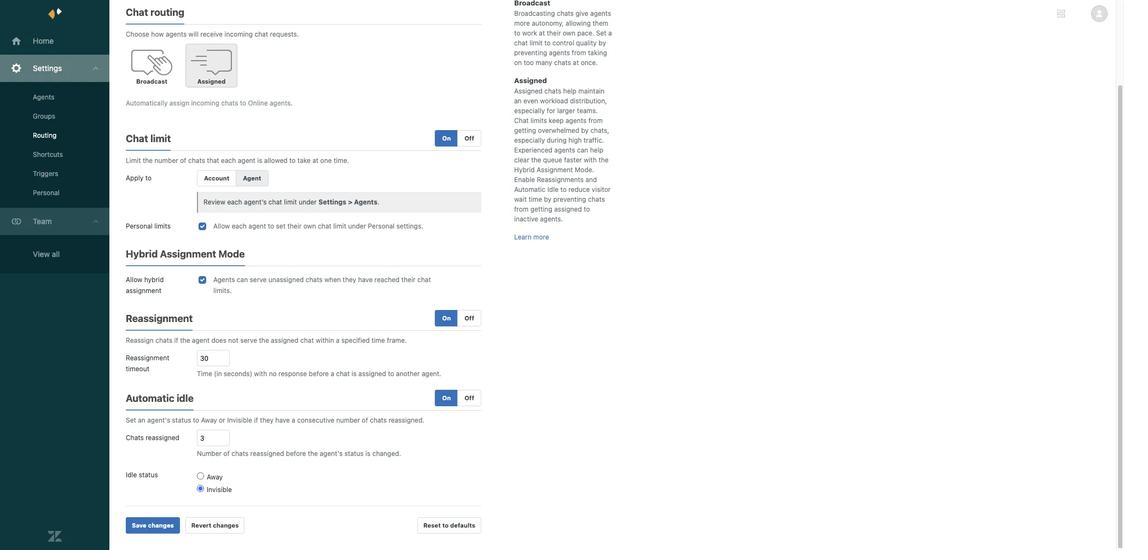 Task type: vqa. For each thing, say whether or not it's contained in the screenshot.
Talk within "link"
no



Task type: describe. For each thing, give the bounding box(es) containing it.
1 vertical spatial they
[[260, 417, 274, 425]]

changed.
[[373, 450, 401, 458]]

Invisible radio
[[197, 486, 204, 493]]

distribution,
[[570, 97, 607, 105]]

2 horizontal spatial from
[[589, 117, 603, 125]]

queue
[[543, 156, 563, 164]]

1 horizontal spatial more
[[534, 233, 549, 241]]

set inside the broadcasting chats give agents more autonomy, allowing them to work at their own pace. set a chat limit to control quality by preventing agents from taking on too many chats at once.
[[597, 29, 607, 37]]

0 horizontal spatial settings
[[33, 63, 62, 73]]

0 vertical spatial reassigned
[[146, 434, 180, 442]]

chats left the online
[[221, 99, 238, 107]]

a left 'consecutive'
[[292, 417, 296, 425]]

personal limits
[[126, 222, 171, 230]]

chats left reassigned.
[[370, 417, 387, 425]]

to down reduce
[[584, 205, 590, 213]]

reduce
[[569, 186, 590, 194]]

reassign
[[126, 337, 154, 345]]

with inside reassignment timeout time (in seconds) with no response before a chat is assigned to another agent.
[[254, 370, 267, 378]]

limits inside assigned assigned chats help maintain an even workload distribution, especially for larger teams. chat limits keep agents from getting overwhelmed by chats, especially during high traffic. experienced agents can help clear the queue faster with the hybrid assignment mode. enable reassignments and automatic idle to reduce visitor wait time by preventing chats from getting assigned to inactive agents.
[[531, 117, 547, 125]]

that
[[207, 157, 219, 165]]

their inside the broadcasting chats give agents more autonomy, allowing them to work at their own pace. set a chat limit to control quality by preventing agents from taking on too many chats at once.
[[547, 29, 561, 37]]

when
[[325, 276, 341, 284]]

Chats reassigned number field
[[197, 430, 230, 447]]

response
[[279, 370, 307, 378]]

to left take
[[290, 157, 296, 165]]

0 horizontal spatial time
[[372, 337, 385, 345]]

chats
[[126, 434, 144, 442]]

1 vertical spatial hybrid
[[126, 249, 158, 260]]

control
[[553, 39, 575, 47]]

0 horizontal spatial incoming
[[191, 99, 220, 107]]

1 vertical spatial at
[[573, 59, 579, 67]]

maintain
[[579, 87, 605, 95]]

own inside the broadcasting chats give agents more autonomy, allowing them to work at their own pace. set a chat limit to control quality by preventing agents from taking on too many chats at once.
[[563, 29, 576, 37]]

how
[[151, 30, 164, 38]]

assigned up even
[[515, 87, 543, 95]]

agents down during
[[555, 146, 576, 154]]

hybrid
[[144, 276, 164, 284]]

1 vertical spatial limits
[[154, 222, 171, 230]]

learn
[[515, 233, 532, 241]]

0 horizontal spatial their
[[288, 222, 302, 230]]

2 vertical spatial status
[[139, 471, 158, 479]]

0 horizontal spatial agent's
[[147, 417, 170, 425]]

1 vertical spatial number
[[336, 417, 360, 425]]

off for limit
[[465, 135, 475, 142]]

the down experienced at the left of the page
[[532, 156, 542, 164]]

1 vertical spatial before
[[286, 450, 306, 458]]

1 horizontal spatial settings
[[319, 198, 347, 206]]

1 vertical spatial own
[[304, 222, 316, 230]]

0 vertical spatial under
[[299, 198, 317, 206]]

save
[[132, 522, 147, 529]]

home
[[33, 36, 54, 45]]

zendesk products image
[[1058, 10, 1066, 18]]

save changes
[[132, 522, 174, 529]]

off for idle
[[465, 395, 475, 402]]

automatic idle
[[126, 393, 194, 404]]

learn more
[[515, 233, 549, 241]]

chat right the agent's
[[269, 198, 282, 206]]

to down idle at bottom
[[193, 417, 199, 425]]

account
[[204, 175, 229, 182]]

choose
[[126, 30, 149, 38]]

1 vertical spatial assigned
[[271, 337, 299, 345]]

view all
[[33, 250, 60, 259]]

the down traffic.
[[599, 156, 609, 164]]

1 vertical spatial invisible
[[207, 486, 232, 494]]

0 vertical spatial incoming
[[225, 30, 253, 38]]

faster
[[564, 156, 582, 164]]

account button
[[197, 170, 237, 187]]

high
[[569, 136, 582, 145]]

1 especially from the top
[[515, 107, 545, 115]]

review each agent's chat limit under settings > agents .
[[204, 198, 380, 206]]

chat inside the broadcasting chats give agents more autonomy, allowing them to work at their own pace. set a chat limit to control quality by preventing agents from taking on too many chats at once.
[[515, 39, 528, 47]]

agents down control
[[549, 49, 570, 57]]

1 horizontal spatial at
[[539, 29, 545, 37]]

1 vertical spatial getting
[[531, 205, 553, 213]]

and
[[586, 176, 597, 184]]

view
[[33, 250, 50, 259]]

once.
[[581, 59, 598, 67]]

seconds)
[[224, 370, 252, 378]]

is for status
[[366, 450, 371, 458]]

1 vertical spatial if
[[254, 417, 258, 425]]

one
[[321, 157, 332, 165]]

hybrid inside assigned assigned chats help maintain an even workload distribution, especially for larger teams. chat limits keep agents from getting overwhelmed by chats, especially during high traffic. experienced agents can help clear the queue faster with the hybrid assignment mode. enable reassignments and automatic idle to reduce visitor wait time by preventing chats from getting assigned to inactive agents.
[[515, 166, 535, 174]]

2 off from the top
[[465, 315, 475, 322]]

team
[[33, 217, 52, 226]]

reached
[[375, 276, 400, 284]]

many
[[536, 59, 553, 67]]

0 horizontal spatial from
[[515, 205, 529, 213]]

1 vertical spatial idle
[[126, 471, 137, 479]]

allow for allow hybrid assignment
[[126, 276, 142, 284]]

idle status
[[126, 471, 158, 479]]

to left work
[[515, 29, 521, 37]]

personal for personal
[[33, 189, 60, 197]]

clear
[[515, 156, 530, 164]]

0 vertical spatial invisible
[[227, 417, 252, 425]]

all
[[52, 250, 60, 259]]

from inside the broadcasting chats give agents more autonomy, allowing them to work at their own pace. set a chat limit to control quality by preventing agents from taking on too many chats at once.
[[572, 49, 587, 57]]

on button for limit
[[435, 130, 458, 147]]

chats up allowing
[[557, 9, 574, 18]]

>
[[348, 198, 353, 206]]

automatic inside assigned assigned chats help maintain an even workload distribution, especially for larger teams. chat limits keep agents from getting overwhelmed by chats, especially during high traffic. experienced agents can help clear the queue faster with the hybrid assignment mode. enable reassignments and automatic idle to reduce visitor wait time by preventing chats from getting assigned to inactive agents.
[[515, 186, 546, 194]]

the right limit
[[143, 157, 153, 165]]

another
[[396, 370, 420, 378]]

quality
[[576, 39, 597, 47]]

no
[[269, 370, 277, 378]]

keep
[[549, 117, 564, 125]]

revert changes button
[[185, 518, 245, 534]]

give
[[576, 9, 589, 18]]

1 vertical spatial agent
[[249, 222, 266, 230]]

receive
[[201, 30, 223, 38]]

1 vertical spatial of
[[362, 417, 368, 425]]

0 horizontal spatial have
[[275, 417, 290, 425]]

have inside agents can serve unassigned chats when they have reached their chat limits.
[[358, 276, 373, 284]]

each for review
[[227, 198, 242, 206]]

agents down larger
[[566, 117, 587, 125]]

save changes button
[[126, 518, 180, 534]]

0 horizontal spatial if
[[174, 337, 178, 345]]

2 on button from the top
[[435, 310, 458, 327]]

agents can serve unassigned chats when they have reached their chat limits.
[[213, 276, 433, 295]]

2 vertical spatial agent
[[192, 337, 210, 345]]

shortcuts
[[33, 151, 63, 159]]

unassigned
[[269, 276, 304, 284]]

limit up "set"
[[284, 198, 297, 206]]

to right apply
[[145, 174, 152, 182]]

a inside the broadcasting chats give agents more autonomy, allowing them to work at their own pace. set a chat limit to control quality by preventing agents from taking on too many chats at once.
[[609, 29, 612, 37]]

on for limit
[[442, 135, 451, 142]]

to left the online
[[240, 99, 246, 107]]

serve inside agents can serve unassigned chats when they have reached their chat limits.
[[250, 276, 267, 284]]

off button for idle
[[458, 390, 482, 407]]

automatically assign incoming chats to online agents.
[[126, 99, 293, 107]]

to left control
[[545, 39, 551, 47]]

0 vertical spatial status
[[172, 417, 191, 425]]

reassignment for reassignment
[[126, 313, 193, 325]]

frame.
[[387, 337, 407, 345]]

the left does
[[180, 337, 190, 345]]

can inside assigned assigned chats help maintain an even workload distribution, especially for larger teams. chat limits keep agents from getting overwhelmed by chats, especially during high traffic. experienced agents can help clear the queue faster with the hybrid assignment mode. enable reassignments and automatic idle to reduce visitor wait time by preventing chats from getting assigned to inactive agents.
[[577, 146, 589, 154]]

2 horizontal spatial status
[[345, 450, 364, 458]]

broadcasting chats give agents more autonomy, allowing them to work at their own pace. set a chat limit to control quality by preventing agents from taking on too many chats at once.
[[515, 9, 612, 67]]

within
[[316, 337, 334, 345]]

chat limit
[[126, 133, 171, 145]]

0 vertical spatial agent
[[238, 157, 256, 165]]

experienced
[[515, 146, 553, 154]]

chats down the visitor
[[588, 195, 605, 204]]

Reassignment timeout number field
[[197, 350, 230, 367]]

an inside assigned assigned chats help maintain an even workload distribution, especially for larger teams. chat limits keep agents from getting overwhelmed by chats, especially during high traffic. experienced agents can help clear the queue faster with the hybrid assignment mode. enable reassignments and automatic idle to reduce visitor wait time by preventing chats from getting assigned to inactive agents.
[[515, 97, 522, 105]]

0 vertical spatial of
[[180, 157, 186, 165]]

even
[[524, 97, 539, 105]]

assigned assigned chats help maintain an even workload distribution, especially for larger teams. chat limits keep agents from getting overwhelmed by chats, especially during high traffic. experienced agents can help clear the queue faster with the hybrid assignment mode. enable reassignments and automatic idle to reduce visitor wait time by preventing chats from getting assigned to inactive agents.
[[515, 76, 611, 223]]

agent
[[243, 175, 261, 182]]

traffic.
[[584, 136, 605, 145]]

assignment inside assigned assigned chats help maintain an even workload distribution, especially for larger teams. chat limits keep agents from getting overwhelmed by chats, especially during high traffic. experienced agents can help clear the queue faster with the hybrid assignment mode. enable reassignments and automatic idle to reduce visitor wait time by preventing chats from getting assigned to inactive agents.
[[537, 166, 573, 174]]

the down 'consecutive'
[[308, 450, 318, 458]]

1 vertical spatial away
[[207, 473, 223, 482]]

chats inside agents can serve unassigned chats when they have reached their chat limits.
[[306, 276, 323, 284]]

0 horizontal spatial an
[[138, 417, 146, 425]]

routing
[[33, 131, 57, 140]]

reassigned.
[[389, 417, 425, 425]]

to inside reassignment timeout time (in seconds) with no response before a chat is assigned to another agent.
[[388, 370, 394, 378]]

work
[[523, 29, 538, 37]]

requests.
[[270, 30, 299, 38]]

0 horizontal spatial help
[[564, 87, 577, 95]]

chats,
[[591, 126, 610, 135]]

does
[[211, 337, 227, 345]]

chat inside reassignment timeout time (in seconds) with no response before a chat is assigned to another agent.
[[336, 370, 350, 378]]

set an agent's status to away or invisible if they have a consecutive number of chats reassigned.
[[126, 417, 425, 425]]

0 vertical spatial away
[[201, 417, 217, 425]]

for
[[547, 107, 556, 115]]

chat down review each agent's chat limit under settings > agents .
[[318, 222, 332, 230]]

them
[[593, 19, 609, 27]]

limit
[[126, 157, 141, 165]]

2 on from the top
[[442, 315, 451, 322]]

or
[[219, 417, 225, 425]]

2 vertical spatial by
[[544, 195, 552, 204]]

limit the number of chats that each agent is allowed to take at one time.
[[126, 157, 349, 165]]

1 vertical spatial serve
[[240, 337, 257, 345]]

apply
[[126, 174, 144, 182]]



Task type: locate. For each thing, give the bounding box(es) containing it.
1 vertical spatial more
[[534, 233, 549, 241]]

0 horizontal spatial more
[[515, 19, 530, 27]]

agent's
[[244, 198, 267, 206]]

choose how agents will receive incoming chat requests.
[[126, 30, 299, 38]]

1 vertical spatial by
[[582, 126, 589, 135]]

autonomy,
[[532, 19, 564, 27]]

chat right reached
[[418, 276, 431, 284]]

inactive
[[515, 215, 539, 223]]

1 horizontal spatial have
[[358, 276, 373, 284]]

limit down work
[[530, 39, 543, 47]]

1 horizontal spatial idle
[[548, 186, 559, 194]]

reassigned
[[146, 434, 180, 442], [250, 450, 284, 458]]

a down the within
[[331, 370, 335, 378]]

chat up "choose"
[[126, 7, 148, 18]]

2 horizontal spatial personal
[[368, 222, 395, 230]]

chat left requests.
[[255, 30, 268, 38]]

0 horizontal spatial agents.
[[270, 99, 293, 107]]

changes for save changes
[[148, 522, 174, 529]]

0 horizontal spatial assignment
[[160, 249, 216, 260]]

1 reassignment from the top
[[126, 313, 193, 325]]

agents for agents
[[33, 93, 54, 101]]

assignment
[[126, 287, 161, 295]]

assigned inside assigned assigned chats help maintain an even workload distribution, especially for larger teams. chat limits keep agents from getting overwhelmed by chats, especially during high traffic. experienced agents can help clear the queue faster with the hybrid assignment mode. enable reassignments and automatic idle to reduce visitor wait time by preventing chats from getting assigned to inactive agents.
[[555, 205, 582, 213]]

invisible right invisible radio
[[207, 486, 232, 494]]

reassign chats if the agent does not serve the assigned chat within a specified time frame.
[[126, 337, 407, 345]]

1 vertical spatial assignment
[[160, 249, 216, 260]]

limit down review each agent's chat limit under settings > agents .
[[333, 222, 347, 230]]

0 vertical spatial hybrid
[[515, 166, 535, 174]]

0 vertical spatial assignment
[[537, 166, 573, 174]]

1 off button from the top
[[458, 130, 482, 147]]

agents.
[[270, 99, 293, 107], [540, 215, 563, 223]]

0 horizontal spatial preventing
[[515, 49, 547, 57]]

own right "set"
[[304, 222, 316, 230]]

teams.
[[577, 107, 598, 115]]

2 horizontal spatial of
[[362, 417, 368, 425]]

they inside agents can serve unassigned chats when they have reached their chat limits.
[[343, 276, 356, 284]]

number down chat limit
[[155, 157, 178, 165]]

number of chats reassigned before the agent's status is changed.
[[197, 450, 401, 458]]

enable
[[515, 176, 535, 184]]

changes inside button
[[148, 522, 174, 529]]

limit down 'automatically'
[[151, 133, 171, 145]]

pace.
[[578, 29, 595, 37]]

of left that
[[180, 157, 186, 165]]

0 horizontal spatial they
[[260, 417, 274, 425]]

they right when
[[343, 276, 356, 284]]

status down chats reassigned
[[139, 471, 158, 479]]

allow up assignment
[[126, 276, 142, 284]]

more inside the broadcasting chats give agents more autonomy, allowing them to work at their own pace. set a chat limit to control quality by preventing agents from taking on too many chats at once.
[[515, 19, 530, 27]]

1 horizontal spatial limits
[[531, 117, 547, 125]]

2 off button from the top
[[458, 310, 482, 327]]

0 vertical spatial with
[[584, 156, 597, 164]]

1 horizontal spatial before
[[309, 370, 329, 378]]

chat inside agents can serve unassigned chats when they have reached their chat limits.
[[418, 276, 431, 284]]

2 vertical spatial their
[[402, 276, 416, 284]]

1 changes from the left
[[148, 522, 174, 529]]

have left reached
[[358, 276, 373, 284]]

0 vertical spatial agent's
[[147, 417, 170, 425]]

reassignment up reassign
[[126, 313, 193, 325]]

settings left >
[[319, 198, 347, 206]]

chat for chat routing
[[126, 7, 148, 18]]

assigned for assigned
[[197, 78, 226, 85]]

3 off button from the top
[[458, 390, 482, 407]]

0 vertical spatial is
[[257, 157, 262, 165]]

(in
[[214, 370, 222, 378]]

idle
[[548, 186, 559, 194], [126, 471, 137, 479]]

their right reached
[[402, 276, 416, 284]]

chats right number
[[232, 450, 249, 458]]

especially down even
[[515, 107, 545, 115]]

online
[[248, 99, 268, 107]]

hybrid up enable
[[515, 166, 535, 174]]

by up taking
[[599, 39, 606, 47]]

is inside reassignment timeout time (in seconds) with no response before a chat is assigned to another agent.
[[352, 370, 357, 378]]

serve right not
[[240, 337, 257, 345]]

2 vertical spatial agents
[[213, 276, 235, 284]]

Away radio
[[197, 473, 204, 480]]

the right not
[[259, 337, 269, 345]]

take
[[298, 157, 311, 165]]

0 vertical spatial reassignment
[[126, 313, 193, 325]]

more right learn
[[534, 233, 549, 241]]

assigned up reassignment timeout time (in seconds) with no response before a chat is assigned to another agent.
[[271, 337, 299, 345]]

1 horizontal spatial if
[[254, 417, 258, 425]]

to left another
[[388, 370, 394, 378]]

on
[[515, 59, 522, 67]]

assigned inside reassignment timeout time (in seconds) with no response before a chat is assigned to another agent.
[[359, 370, 386, 378]]

is left allowed
[[257, 157, 262, 165]]

by
[[599, 39, 606, 47], [582, 126, 589, 135], [544, 195, 552, 204]]

each right the review at the left top of page
[[227, 198, 242, 206]]

groups
[[33, 112, 55, 120]]

0 horizontal spatial number
[[155, 157, 178, 165]]

1 horizontal spatial allow
[[213, 222, 230, 230]]

0 vertical spatial settings
[[33, 63, 62, 73]]

set
[[276, 222, 286, 230]]

2 reassignment from the top
[[126, 354, 169, 362]]

1 vertical spatial off button
[[458, 310, 482, 327]]

set down 'them' at the top right
[[597, 29, 607, 37]]

2 horizontal spatial by
[[599, 39, 606, 47]]

allow
[[213, 222, 230, 230], [126, 276, 142, 284]]

idle inside assigned assigned chats help maintain an even workload distribution, especially for larger teams. chat limits keep agents from getting overwhelmed by chats, especially during high traffic. experienced agents can help clear the queue faster with the hybrid assignment mode. enable reassignments and automatic idle to reduce visitor wait time by preventing chats from getting assigned to inactive agents.
[[548, 186, 559, 194]]

1 vertical spatial from
[[589, 117, 603, 125]]

under
[[299, 198, 317, 206], [348, 222, 366, 230]]

2 vertical spatial of
[[224, 450, 230, 458]]

assigned for assigned assigned chats help maintain an even workload distribution, especially for larger teams. chat limits keep agents from getting overwhelmed by chats, especially during high traffic. experienced agents can help clear the queue faster with the hybrid assignment mode. enable reassignments and automatic idle to reduce visitor wait time by preventing chats from getting assigned to inactive agents.
[[515, 76, 547, 85]]

2 horizontal spatial at
[[573, 59, 579, 67]]

time left frame.
[[372, 337, 385, 345]]

0 horizontal spatial automatic
[[126, 393, 174, 404]]

agents left 'will'
[[166, 30, 187, 38]]

reassignment for reassignment timeout time (in seconds) with no response before a chat is assigned to another agent.
[[126, 354, 169, 362]]

review
[[204, 198, 226, 206]]

limits down for
[[531, 117, 547, 125]]

automatic down timeout
[[126, 393, 174, 404]]

agent left "set"
[[249, 222, 266, 230]]

2 vertical spatial from
[[515, 205, 529, 213]]

allowing
[[566, 19, 591, 27]]

assignment up hybrid
[[160, 249, 216, 260]]

assigned up automatically assign incoming chats to online agents.
[[197, 78, 226, 85]]

preventing down reduce
[[554, 195, 587, 204]]

especially
[[515, 107, 545, 115], [515, 136, 545, 145]]

0 vertical spatial assigned
[[555, 205, 582, 213]]

0 vertical spatial their
[[547, 29, 561, 37]]

1 horizontal spatial agents
[[213, 276, 235, 284]]

overwhelmed
[[538, 126, 580, 135]]

time.
[[334, 157, 349, 165]]

0 horizontal spatial own
[[304, 222, 316, 230]]

incoming right assign in the top left of the page
[[191, 99, 220, 107]]

agents up 'them' at the top right
[[591, 9, 612, 18]]

preventing inside the broadcasting chats give agents more autonomy, allowing them to work at their own pace. set a chat limit to control quality by preventing agents from taking on too many chats at once.
[[515, 49, 547, 57]]

assigned down the too
[[515, 76, 547, 85]]

2 vertical spatial on button
[[435, 390, 458, 407]]

2 vertical spatial each
[[232, 222, 247, 230]]

hybrid up hybrid
[[126, 249, 158, 260]]

by inside the broadcasting chats give agents more autonomy, allowing them to work at their own pace. set a chat limit to control quality by preventing agents from taking on too many chats at once.
[[599, 39, 606, 47]]

0 vertical spatial agents.
[[270, 99, 293, 107]]

number
[[155, 157, 178, 165], [336, 417, 360, 425]]

chats left that
[[188, 157, 205, 165]]

.
[[378, 198, 380, 206]]

changes inside button
[[213, 522, 239, 529]]

reassigned right chats
[[146, 434, 180, 442]]

especially up experienced at the left of the page
[[515, 136, 545, 145]]

1 vertical spatial an
[[138, 417, 146, 425]]

off button for limit
[[458, 130, 482, 147]]

more
[[515, 19, 530, 27], [534, 233, 549, 241]]

1 vertical spatial agents.
[[540, 215, 563, 223]]

limit inside the broadcasting chats give agents more autonomy, allowing them to work at their own pace. set a chat limit to control quality by preventing agents from taking on too many chats at once.
[[530, 39, 543, 47]]

chat down even
[[515, 117, 529, 125]]

defaults
[[451, 522, 476, 529]]

chat left the within
[[301, 337, 314, 345]]

2 vertical spatial assigned
[[359, 370, 386, 378]]

2 vertical spatial at
[[313, 157, 319, 165]]

each right that
[[221, 157, 236, 165]]

allow each agent to set their own chat limit under personal settings.
[[213, 222, 424, 230]]

to inside button
[[443, 522, 449, 529]]

1 horizontal spatial of
[[224, 450, 230, 458]]

at left one
[[313, 157, 319, 165]]

reassignment inside reassignment timeout time (in seconds) with no response before a chat is assigned to another agent.
[[126, 354, 169, 362]]

away right away option
[[207, 473, 223, 482]]

have left 'consecutive'
[[275, 417, 290, 425]]

a right the within
[[336, 337, 340, 345]]

time right wait
[[529, 195, 542, 204]]

changes for revert changes
[[213, 522, 239, 529]]

set up chats
[[126, 417, 136, 425]]

0 vertical spatial each
[[221, 157, 236, 165]]

revert changes
[[191, 522, 239, 529]]

personal
[[33, 189, 60, 197], [126, 222, 153, 230], [368, 222, 395, 230]]

1 vertical spatial on button
[[435, 310, 458, 327]]

agent's up chats reassigned
[[147, 417, 170, 425]]

1 horizontal spatial set
[[597, 29, 607, 37]]

from up chats,
[[589, 117, 603, 125]]

will
[[189, 30, 199, 38]]

chat inside assigned assigned chats help maintain an even workload distribution, especially for larger teams. chat limits keep agents from getting overwhelmed by chats, especially during high traffic. experienced agents can help clear the queue faster with the hybrid assignment mode. enable reassignments and automatic idle to reduce visitor wait time by preventing chats from getting assigned to inactive agents.
[[515, 117, 529, 125]]

1 horizontal spatial by
[[582, 126, 589, 135]]

0 vertical spatial getting
[[515, 126, 537, 135]]

off
[[465, 135, 475, 142], [465, 315, 475, 322], [465, 395, 475, 402]]

limits.
[[213, 287, 232, 295]]

1 vertical spatial have
[[275, 417, 290, 425]]

1 vertical spatial agent's
[[320, 450, 343, 458]]

0 vertical spatial they
[[343, 276, 356, 284]]

1 horizontal spatial their
[[402, 276, 416, 284]]

agent's down 'consecutive'
[[320, 450, 343, 458]]

chats up workload
[[545, 87, 562, 95]]

agents inside agents can serve unassigned chats when they have reached their chat limits.
[[213, 276, 235, 284]]

chats right many
[[554, 59, 571, 67]]

chat for chat limit
[[126, 133, 148, 145]]

3 on from the top
[[442, 395, 451, 402]]

can inside agents can serve unassigned chats when they have reached their chat limits.
[[237, 276, 248, 284]]

1 horizontal spatial with
[[584, 156, 597, 164]]

allow inside allow hybrid assignment
[[126, 276, 142, 284]]

mode.
[[575, 166, 595, 174]]

specified
[[342, 337, 370, 345]]

1 on button from the top
[[435, 130, 458, 147]]

3 on button from the top
[[435, 390, 458, 407]]

agents for agents can serve unassigned chats when they have reached their chat limits.
[[213, 276, 235, 284]]

with inside assigned assigned chats help maintain an even workload distribution, especially for larger teams. chat limits keep agents from getting overwhelmed by chats, especially during high traffic. experienced agents can help clear the queue faster with the hybrid assignment mode. enable reassignments and automatic idle to reduce visitor wait time by preventing chats from getting assigned to inactive agents.
[[584, 156, 597, 164]]

to
[[515, 29, 521, 37], [545, 39, 551, 47], [240, 99, 246, 107], [290, 157, 296, 165], [145, 174, 152, 182], [561, 186, 567, 194], [584, 205, 590, 213], [268, 222, 274, 230], [388, 370, 394, 378], [193, 417, 199, 425], [443, 522, 449, 529]]

1 horizontal spatial hybrid
[[515, 166, 535, 174]]

1 vertical spatial reassigned
[[250, 450, 284, 458]]

to right reset
[[443, 522, 449, 529]]

1 vertical spatial help
[[590, 146, 604, 154]]

1 on from the top
[[442, 135, 451, 142]]

agents up limits.
[[213, 276, 235, 284]]

0 vertical spatial chat
[[126, 7, 148, 18]]

personal down apply to
[[126, 222, 153, 230]]

reset to defaults button
[[418, 518, 482, 534]]

2 horizontal spatial agents
[[354, 198, 378, 206]]

invisible right or at the left bottom of page
[[227, 417, 252, 425]]

0 horizontal spatial reassigned
[[146, 434, 180, 442]]

own
[[563, 29, 576, 37], [304, 222, 316, 230]]

of left reassigned.
[[362, 417, 368, 425]]

incoming right receive
[[225, 30, 253, 38]]

consecutive
[[297, 417, 335, 425]]

changes
[[148, 522, 174, 529], [213, 522, 239, 529]]

not
[[228, 337, 239, 345]]

agents. right the online
[[270, 99, 293, 107]]

visitor
[[592, 186, 611, 194]]

on for idle
[[442, 395, 451, 402]]

1 horizontal spatial time
[[529, 195, 542, 204]]

assign
[[170, 99, 189, 107]]

reassignment
[[126, 313, 193, 325], [126, 354, 169, 362]]

each for allow
[[232, 222, 247, 230]]

personal for personal limits
[[126, 222, 153, 230]]

agents up groups on the left of the page
[[33, 93, 54, 101]]

1 horizontal spatial under
[[348, 222, 366, 230]]

assigned
[[555, 205, 582, 213], [271, 337, 299, 345], [359, 370, 386, 378]]

assignment down queue
[[537, 166, 573, 174]]

triggers
[[33, 170, 58, 178]]

assigned down reduce
[[555, 205, 582, 213]]

serve left unassigned in the bottom of the page
[[250, 276, 267, 284]]

getting
[[515, 126, 537, 135], [531, 205, 553, 213]]

time inside assigned assigned chats help maintain an even workload distribution, especially for larger teams. chat limits keep agents from getting overwhelmed by chats, especially during high traffic. experienced agents can help clear the queue faster with the hybrid assignment mode. enable reassignments and automatic idle to reduce visitor wait time by preventing chats from getting assigned to inactive agents.
[[529, 195, 542, 204]]

their inside agents can serve unassigned chats when they have reached their chat limits.
[[402, 276, 416, 284]]

idle down reassignments on the top of page
[[548, 186, 559, 194]]

getting up experienced at the left of the page
[[515, 126, 537, 135]]

away left or at the left bottom of page
[[201, 417, 217, 425]]

0 vertical spatial set
[[597, 29, 607, 37]]

0 vertical spatial automatic
[[515, 186, 546, 194]]

0 vertical spatial idle
[[548, 186, 559, 194]]

2 changes from the left
[[213, 522, 239, 529]]

chats right reassign
[[156, 337, 173, 345]]

settings.
[[397, 222, 424, 230]]

status down idle at bottom
[[172, 417, 191, 425]]

0 vertical spatial on button
[[435, 130, 458, 147]]

is for agent
[[257, 157, 262, 165]]

0 horizontal spatial set
[[126, 417, 136, 425]]

0 vertical spatial on
[[442, 135, 451, 142]]

1 vertical spatial set
[[126, 417, 136, 425]]

2 vertical spatial off
[[465, 395, 475, 402]]

limits
[[531, 117, 547, 125], [154, 222, 171, 230]]

an left even
[[515, 97, 522, 105]]

idle down chats
[[126, 471, 137, 479]]

a inside reassignment timeout time (in seconds) with no response before a chat is assigned to another agent.
[[331, 370, 335, 378]]

more up work
[[515, 19, 530, 27]]

0 vertical spatial own
[[563, 29, 576, 37]]

hybrid
[[515, 166, 535, 174], [126, 249, 158, 260]]

changes right save
[[148, 522, 174, 529]]

1 vertical spatial their
[[288, 222, 302, 230]]

personal down triggers
[[33, 189, 60, 197]]

of right number
[[224, 450, 230, 458]]

1 off from the top
[[465, 135, 475, 142]]

1 vertical spatial chat
[[515, 117, 529, 125]]

if
[[174, 337, 178, 345], [254, 417, 258, 425]]

1 horizontal spatial is
[[352, 370, 357, 378]]

chat down work
[[515, 39, 528, 47]]

from down wait
[[515, 205, 529, 213]]

0 horizontal spatial at
[[313, 157, 319, 165]]

mode
[[219, 249, 245, 260]]

preventing inside assigned assigned chats help maintain an even workload distribution, especially for larger teams. chat limits keep agents from getting overwhelmed by chats, especially during high traffic. experienced agents can help clear the queue faster with the hybrid assignment mode. enable reassignments and automatic idle to reduce visitor wait time by preventing chats from getting assigned to inactive agents.
[[554, 195, 587, 204]]

settings
[[33, 63, 62, 73], [319, 198, 347, 206]]

1 horizontal spatial own
[[563, 29, 576, 37]]

have
[[358, 276, 373, 284], [275, 417, 290, 425]]

0 horizontal spatial idle
[[126, 471, 137, 479]]

away
[[201, 417, 217, 425], [207, 473, 223, 482]]

with up mode.
[[584, 156, 597, 164]]

under down >
[[348, 222, 366, 230]]

allow for allow each agent to set their own chat limit under personal settings.
[[213, 222, 230, 230]]

0 vertical spatial help
[[564, 87, 577, 95]]

1 horizontal spatial personal
[[126, 222, 153, 230]]

1 horizontal spatial changes
[[213, 522, 239, 529]]

1 horizontal spatial assigned
[[359, 370, 386, 378]]

assigned left another
[[359, 370, 386, 378]]

workload
[[540, 97, 568, 105]]

3 off from the top
[[465, 395, 475, 402]]

on button for idle
[[435, 390, 458, 407]]

1 horizontal spatial can
[[577, 146, 589, 154]]

broadcast
[[136, 78, 168, 85]]

0 horizontal spatial hybrid
[[126, 249, 158, 260]]

hybrid assignment mode
[[126, 249, 245, 260]]

to down reassignments on the top of page
[[561, 186, 567, 194]]

agent.
[[422, 370, 442, 378]]

chats left when
[[306, 276, 323, 284]]

1 horizontal spatial they
[[343, 276, 356, 284]]

1 horizontal spatial preventing
[[554, 195, 587, 204]]

changes right revert at bottom left
[[213, 522, 239, 529]]

routing
[[151, 7, 185, 18]]

agents. inside assigned assigned chats help maintain an even workload distribution, especially for larger teams. chat limits keep agents from getting overwhelmed by chats, especially during high traffic. experienced agents can help clear the queue faster with the hybrid assignment mode. enable reassignments and automatic idle to reduce visitor wait time by preventing chats from getting assigned to inactive agents.
[[540, 215, 563, 223]]

before inside reassignment timeout time (in seconds) with no response before a chat is assigned to another agent.
[[309, 370, 329, 378]]

2 especially from the top
[[515, 136, 545, 145]]

reassignments
[[537, 176, 584, 184]]

0 vertical spatial off
[[465, 135, 475, 142]]

on button
[[435, 130, 458, 147], [435, 310, 458, 327], [435, 390, 458, 407]]

to left "set"
[[268, 222, 274, 230]]

agent's
[[147, 417, 170, 425], [320, 450, 343, 458]]

chat routing
[[126, 7, 185, 18]]

too
[[524, 59, 534, 67]]

time
[[197, 370, 212, 378]]

assigned
[[515, 76, 547, 85], [197, 78, 226, 85], [515, 87, 543, 95]]

agent button
[[236, 170, 268, 187]]



